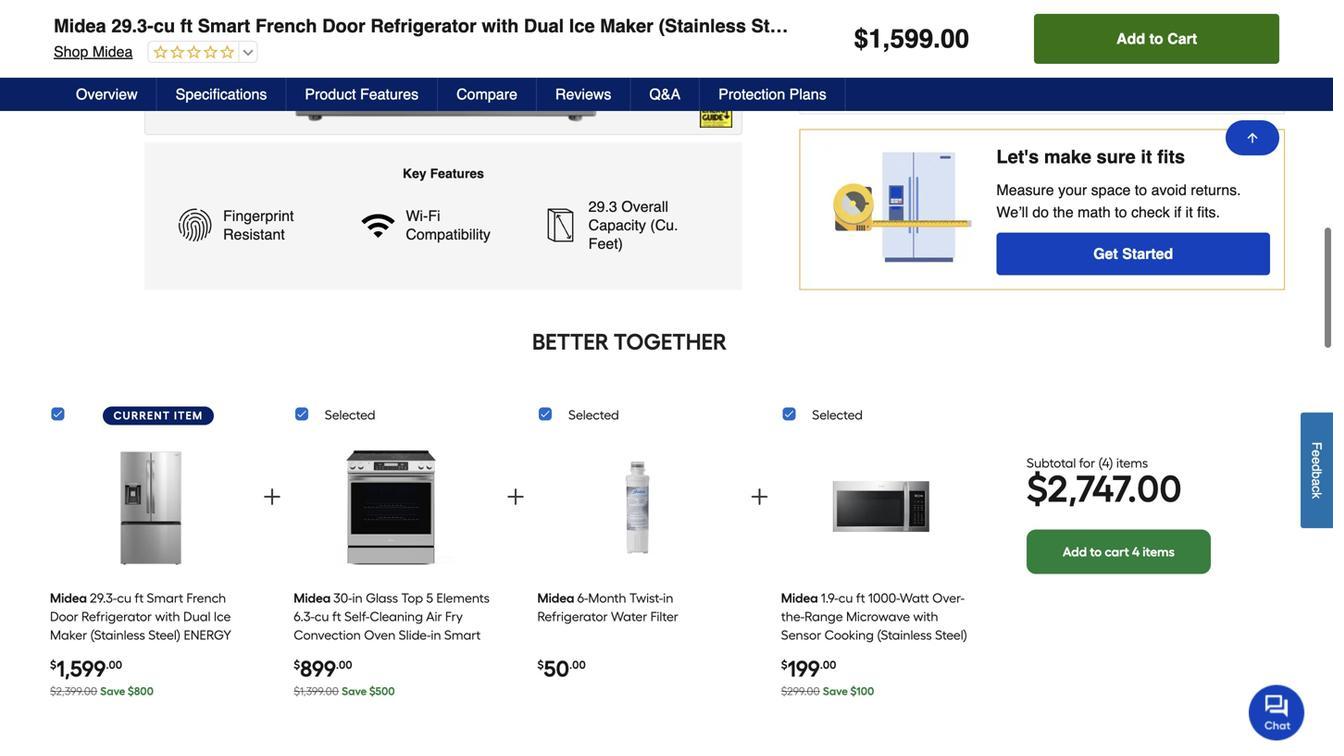 Task type: locate. For each thing, give the bounding box(es) containing it.
star up $2,399.00
[[50, 647, 80, 662]]

items
[[1117, 456, 1149, 471], [1143, 544, 1175, 560]]

.00 inside '$ 899 .00'
[[336, 659, 352, 672]]

wi-fi compatibility yes element
[[352, 206, 535, 245]]

1 vertical spatial features
[[430, 166, 484, 181]]

$ inside $ 1,599 .00
[[50, 659, 56, 672]]

items right cart
[[1143, 544, 1175, 560]]

ice for midea 29.3-cu ft smart french door refrigerator with dual ice maker (stainless steel) energy star
[[569, 15, 595, 37]]

2 horizontal spatial selected
[[812, 408, 863, 423]]

your
[[910, 64, 935, 78], [1059, 182, 1087, 199]]

2 vertical spatial it
[[1186, 204, 1193, 221]]

steel) inside 30-in glass top 5 elements 6.3-cu ft self-cleaning air fry convection oven slide-in smart electric range (stainless steel)
[[439, 647, 471, 662]]

french for midea 29.3-cu ft smart french door refrigerator with dual ice maker (stainless steel) energy star item # 5638432 | model # mrf29d6ast
[[250, 0, 312, 22]]

fingerprint
[[223, 208, 294, 225]]

measure your space to avoid returns. we'll do the math to check if it fits.
[[997, 182, 1241, 221]]

1 horizontal spatial plus image
[[505, 486, 527, 508]]

0 horizontal spatial 4
[[1103, 456, 1110, 471]]

0 horizontal spatial selected
[[325, 408, 375, 423]]

1 horizontal spatial selected
[[569, 408, 619, 423]]

it left fits
[[1141, 146, 1153, 168]]

electric
[[294, 647, 336, 662]]

it inside 'measure your space to avoid returns. we'll do the math to check if it fits.'
[[1186, 204, 1193, 221]]

1,599 up the return on the top right of the page
[[869, 24, 934, 54]]

midea inside 1,599 list item
[[50, 591, 87, 607]]

1 vertical spatial 4
[[1132, 544, 1140, 560]]

star for midea 29.3-cu ft smart french door refrigerator with dual ice maker (stainless steel) energy star item # 5638432 | model # mrf29d6ast
[[885, 0, 934, 22]]

cu up model
[[148, 0, 170, 22]]

4 right cart
[[1132, 544, 1140, 560]]

29.3- up |
[[106, 0, 148, 22]]

selected for 199
[[812, 408, 863, 423]]

1 horizontal spatial range
[[805, 609, 843, 625]]

3 save from the left
[[823, 685, 848, 699]]

items right )
[[1117, 456, 1149, 471]]

0 vertical spatial your
[[910, 64, 935, 78]]

2 save from the left
[[342, 685, 367, 699]]

cu
[[148, 0, 170, 22], [154, 15, 175, 37], [117, 591, 132, 607], [839, 591, 853, 607], [315, 609, 329, 625]]

add up ship
[[1117, 30, 1146, 47]]

save for 199
[[823, 685, 848, 699]]

(stainless
[[653, 0, 741, 22], [659, 15, 746, 37], [90, 628, 145, 644], [877, 628, 932, 644], [381, 647, 436, 662]]

maker inside midea 29.3-cu ft smart french door refrigerator with dual ice maker (stainless steel) energy star item # 5638432 | model # mrf29d6ast
[[595, 0, 648, 22]]

.00 for 199
[[820, 659, 837, 672]]

.00 down 6-month twist-in refrigerator water filter
[[570, 659, 586, 672]]

in inside 6-month twist-in refrigerator water filter
[[663, 591, 674, 607]]

resistant
[[223, 226, 285, 243]]

29.3- for midea 29.3-cu ft smart french door refrigerator with dual ice maker (stainless steel) energy star
[[111, 15, 154, 37]]

.
[[934, 24, 941, 54]]

# right model
[[185, 28, 192, 43]]

compare
[[457, 86, 518, 103]]

0 horizontal spatial add
[[1063, 544, 1087, 560]]

.00 for 50
[[570, 659, 586, 672]]

energy inside the 29.3-cu ft smart french door refrigerator with dual ice maker (stainless steel) energy star
[[184, 628, 231, 644]]

it inside easy & free returns return your new, unused item in-store or ship it back to us free of charge.
[[1132, 64, 1139, 78]]

1.9-cu ft 1000-watt over- the-range microwave with sensor cooking (stainless steel)
[[781, 591, 968, 644]]

do
[[1033, 204, 1049, 221]]

1 e from the top
[[1310, 450, 1325, 457]]

29.3- inside the 29.3-cu ft smart french door refrigerator with dual ice maker (stainless steel) energy star
[[90, 591, 117, 607]]

maker up item number 5 6 3 8 4 3 2 and model number m r f 2 9 d 6 a s t element
[[595, 0, 648, 22]]

899
[[300, 656, 336, 683]]

30-in glass top 5 elements 6.3-cu ft self-cleaning air fry convection oven slide-in smart electric range (stainless steel)
[[294, 591, 490, 662]]

midea 1.9-cu ft 1000-watt over-the-range microwave with sensor cooking (stainless steel) image
[[821, 441, 942, 576]]

1 plus image from the left
[[261, 486, 283, 508]]

plus image
[[261, 486, 283, 508], [505, 486, 527, 508]]

0 horizontal spatial save
[[100, 685, 125, 699]]

maker for midea 29.3-cu ft smart french door refrigerator with dual ice maker (stainless steel) energy star item # 5638432 | model # mrf29d6ast
[[595, 0, 648, 22]]

in
[[352, 591, 363, 607], [663, 591, 674, 607], [431, 628, 441, 644]]

fi
[[428, 208, 440, 225]]

ft down 'midea 29.3-cu ft smart french door refrigerator with dual ice maker (stainless steel) energy star' image
[[135, 591, 144, 607]]

smart up mrf29d6ast
[[192, 0, 245, 22]]

.00 inside $ 1,599 .00
[[106, 659, 122, 672]]

1 # from the left
[[77, 28, 84, 43]]

features inside "button"
[[360, 86, 419, 103]]

0 horizontal spatial it
[[1132, 64, 1139, 78]]

0 horizontal spatial in
[[352, 591, 363, 607]]

$299.00
[[781, 685, 820, 699]]

# right item
[[77, 28, 84, 43]]

0 vertical spatial features
[[360, 86, 419, 103]]

door for midea 29.3-cu ft smart french door refrigerator with dual ice maker (stainless steel) energy star item # 5638432 | model # mrf29d6ast
[[317, 0, 360, 22]]

ft
[[175, 0, 187, 22], [180, 15, 193, 37], [135, 591, 144, 607], [856, 591, 865, 607], [332, 609, 341, 625]]

it right 'if'
[[1186, 204, 1193, 221]]

steel) inside midea 29.3-cu ft smart french door refrigerator with dual ice maker (stainless steel) energy star item # 5638432 | model # mrf29d6ast
[[746, 0, 796, 22]]

features right product
[[360, 86, 419, 103]]

save left "100"
[[823, 685, 848, 699]]

features for product features
[[360, 86, 419, 103]]

get started
[[1094, 246, 1174, 263]]

(stainless up q&a button
[[659, 15, 746, 37]]

6-
[[577, 591, 588, 607]]

smart down fry
[[444, 628, 481, 644]]

microwave
[[846, 609, 910, 625]]

$ up $1,399.00
[[294, 659, 300, 672]]

range inside 30-in glass top 5 elements 6.3-cu ft self-cleaning air fry convection oven slide-in smart electric range (stainless steel)
[[339, 647, 378, 662]]

free
[[1205, 64, 1227, 78]]

$299.00 save $ 100
[[781, 685, 874, 699]]

smart down 'midea 29.3-cu ft smart french door refrigerator with dual ice maker (stainless steel) energy star' image
[[147, 591, 183, 607]]

your down free
[[910, 64, 935, 78]]

it right ship
[[1132, 64, 1139, 78]]

selected
[[325, 408, 375, 423], [569, 408, 619, 423], [812, 408, 863, 423]]

in up filter
[[663, 591, 674, 607]]

cu inside 30-in glass top 5 elements 6.3-cu ft self-cleaning air fry convection oven slide-in smart electric range (stainless steel)
[[315, 609, 329, 625]]

it for if
[[1186, 204, 1193, 221]]

.00 right )
[[1128, 467, 1182, 512]]

cu up $ 1,599 .00
[[117, 591, 132, 607]]

29.3- right item
[[111, 15, 154, 37]]

add left cart
[[1063, 544, 1087, 560]]

save inside the 899 "list item"
[[342, 685, 367, 699]]

(stainless up item number 5 6 3 8 4 3 2 and model number m r f 2 9 d 6 a s t element
[[653, 0, 741, 22]]

midea  #mrf29d6ast image
[[145, 0, 742, 134]]

0 vertical spatial items
[[1117, 456, 1149, 471]]

add to cart button
[[1035, 14, 1280, 64]]

save for 1,599
[[100, 685, 125, 699]]

1 horizontal spatial #
[[185, 28, 192, 43]]

midea 29.3-cu ft smart french door refrigerator with dual ice maker (stainless steel) energy star image
[[90, 441, 210, 576]]

100
[[857, 685, 874, 699]]

(stainless down microwave at the bottom right
[[877, 628, 932, 644]]

.00 up the $2,399.00 save $ 800 on the left bottom of the page
[[106, 659, 122, 672]]

29.3- for midea 29.3-cu ft smart french door refrigerator with dual ice maker (stainless steel) energy star item # 5638432 | model # mrf29d6ast
[[106, 0, 148, 22]]

item
[[48, 28, 73, 43]]

|
[[138, 28, 142, 43]]

maker up $ 1,599 .00
[[50, 628, 87, 644]]

dual for midea 29.3-cu ft smart french door refrigerator with dual ice maker (stainless steel) energy star item # 5638432 | model # mrf29d6ast
[[518, 0, 559, 22]]

item
[[1015, 64, 1039, 78]]

1 horizontal spatial 1,599
[[869, 24, 934, 54]]

$ down 6-month twist-in refrigerator water filter
[[538, 659, 544, 672]]

ft right |
[[180, 15, 193, 37]]

4 inside add to cart 4 items link
[[1132, 544, 1140, 560]]

with inside 1.9-cu ft 1000-watt over- the-range microwave with sensor cooking (stainless steel)
[[913, 609, 939, 625]]

$ up $299.00
[[781, 659, 788, 672]]

.00 up $1,399.00 save $ 500
[[336, 659, 352, 672]]

1 vertical spatial add
[[1063, 544, 1087, 560]]

current item
[[114, 409, 203, 423]]

0 vertical spatial add
[[1117, 30, 1146, 47]]

(stainless down slide-
[[381, 647, 436, 662]]

add inside button
[[1117, 30, 1146, 47]]

smart inside midea 29.3-cu ft smart french door refrigerator with dual ice maker (stainless steel) energy star item # 5638432 | model # mrf29d6ast
[[192, 0, 245, 22]]

range down 1.9-
[[805, 609, 843, 625]]

heart outline image
[[272, 49, 294, 71]]

store
[[1057, 64, 1086, 78]]

2 horizontal spatial in
[[663, 591, 674, 607]]

ft left 1000-
[[856, 591, 865, 607]]

1 horizontal spatial your
[[1059, 182, 1087, 199]]

plus image
[[749, 486, 771, 508]]

save inside 199 list item
[[823, 685, 848, 699]]

1,599 up $2,399.00
[[56, 656, 106, 683]]

ship
[[1105, 64, 1129, 78]]

1 horizontal spatial 4
[[1132, 544, 1140, 560]]

ft down 30-
[[332, 609, 341, 625]]

4 right for
[[1103, 456, 1110, 471]]

1,599 list item
[[50, 434, 251, 709]]

features for key features
[[430, 166, 484, 181]]

in up self-
[[352, 591, 363, 607]]

1 selected from the left
[[325, 408, 375, 423]]

midea inside 199 list item
[[781, 591, 818, 607]]

k
[[1310, 493, 1325, 499]]

5
[[426, 591, 433, 607]]

midea inside 50 "list item"
[[538, 591, 575, 607]]

29.3- up $ 1,599 .00
[[90, 591, 117, 607]]

subtotal for ( 4 ) items $ 2,747 .00
[[1027, 456, 1182, 512]]

midea 29.3-cu ft smart french door refrigerator with dual ice maker (stainless steel) energy star
[[54, 15, 939, 37]]

$2,399.00
[[50, 685, 97, 699]]

0 horizontal spatial 1,599
[[56, 656, 106, 683]]

steel) inside the 29.3-cu ft smart french door refrigerator with dual ice maker (stainless steel) energy star
[[148, 628, 181, 644]]

0 horizontal spatial #
[[77, 28, 84, 43]]

1 horizontal spatial add
[[1117, 30, 1146, 47]]

cu up convection
[[315, 609, 329, 625]]

save left 500
[[342, 685, 367, 699]]

to
[[1150, 30, 1164, 47], [1173, 64, 1184, 78], [1135, 182, 1148, 199], [1115, 204, 1127, 221], [1090, 544, 1102, 560]]

.00 inside $ 50 .00
[[570, 659, 586, 672]]

ft up model
[[175, 0, 187, 22]]

0 horizontal spatial range
[[339, 647, 378, 662]]

b
[[1310, 472, 1325, 479]]

wi-fi compatibility
[[406, 208, 491, 243]]

ft inside the 29.3-cu ft smart french door refrigerator with dual ice maker (stainless steel) energy star
[[135, 591, 144, 607]]

0 horizontal spatial features
[[360, 86, 419, 103]]

2 selected from the left
[[569, 408, 619, 423]]

product features button
[[287, 78, 438, 111]]

(stainless inside 1.9-cu ft 1000-watt over- the-range microwave with sensor cooking (stainless steel)
[[877, 628, 932, 644]]

maker for midea 29.3-cu ft smart french door refrigerator with dual ice maker (stainless steel) energy star
[[600, 15, 654, 37]]

1,599 inside list item
[[56, 656, 106, 683]]

compatibility
[[406, 226, 491, 243]]

(stainless up $ 1,599 .00
[[90, 628, 145, 644]]

1 vertical spatial 1,599
[[56, 656, 106, 683]]

$ 1,599 .00
[[50, 656, 122, 683]]

cu right |
[[154, 15, 175, 37]]

29.3-
[[106, 0, 148, 22], [111, 15, 154, 37], [90, 591, 117, 607]]

cu up cooking
[[839, 591, 853, 607]]

(stainless inside 30-in glass top 5 elements 6.3-cu ft self-cleaning air fry convection oven slide-in smart electric range (stainless steel)
[[381, 647, 436, 662]]

save left 800
[[100, 685, 125, 699]]

$ inside subtotal for ( 4 ) items $ 2,747 .00
[[1027, 467, 1047, 512]]

door inside the 29.3-cu ft smart french door refrigerator with dual ice maker (stainless steel) energy star
[[50, 609, 78, 625]]

energy inside midea 29.3-cu ft smart french door refrigerator with dual ice maker (stainless steel) energy star item # 5638432 | model # mrf29d6ast
[[802, 0, 880, 22]]

.00 inside $ 199 .00
[[820, 659, 837, 672]]

.00 up $299.00 save $ 100
[[820, 659, 837, 672]]

to inside easy & free returns return your new, unused item in-store or ship it back to us free of charge.
[[1173, 64, 1184, 78]]

ice inside midea 29.3-cu ft smart french door refrigerator with dual ice maker (stainless steel) energy star item # 5638432 | model # mrf29d6ast
[[564, 0, 589, 22]]

star up &
[[890, 15, 939, 37]]

ice inside the 29.3-cu ft smart french door refrigerator with dual ice maker (stainless steel) energy star
[[214, 609, 231, 625]]

6-month twist-in refrigerator water filter
[[538, 591, 679, 625]]

range down oven
[[339, 647, 378, 662]]

e up "b"
[[1310, 457, 1325, 465]]

2,747
[[1047, 467, 1128, 512]]

$ left for
[[1027, 467, 1047, 512]]

e up d
[[1310, 450, 1325, 457]]

29.3- inside midea 29.3-cu ft smart french door refrigerator with dual ice maker (stainless steel) energy star item # 5638432 | model # mrf29d6ast
[[106, 0, 148, 22]]

.00 inside subtotal for ( 4 ) items $ 2,747 .00
[[1128, 467, 1182, 512]]

0 vertical spatial 4
[[1103, 456, 1110, 471]]

(stainless for 1.9-cu ft 1000-watt over- the-range microwave with sensor cooking (stainless steel)
[[877, 628, 932, 644]]

dual inside midea 29.3-cu ft smart french door refrigerator with dual ice maker (stainless steel) energy star item # 5638432 | model # mrf29d6ast
[[518, 0, 559, 22]]

steel) inside 1.9-cu ft 1000-watt over- the-range microwave with sensor cooking (stainless steel)
[[935, 628, 968, 644]]

over-
[[933, 591, 965, 607]]

in down "air"
[[431, 628, 441, 644]]

2 horizontal spatial save
[[823, 685, 848, 699]]

cu inside 1.9-cu ft 1000-watt over- the-range microwave with sensor cooking (stainless steel)
[[839, 591, 853, 607]]

we'll
[[997, 204, 1029, 221]]

key
[[403, 166, 427, 181]]

save
[[100, 685, 125, 699], [342, 685, 367, 699], [823, 685, 848, 699]]

1 vertical spatial your
[[1059, 182, 1087, 199]]

features right key
[[430, 166, 484, 181]]

self-
[[344, 609, 370, 625]]

dual inside the 29.3-cu ft smart french door refrigerator with dual ice maker (stainless steel) energy star
[[183, 609, 211, 625]]

maker up q&a
[[600, 15, 654, 37]]

add
[[1117, 30, 1146, 47], [1063, 544, 1087, 560]]

$ up $2,399.00
[[50, 659, 56, 672]]

3 selected from the left
[[812, 408, 863, 423]]

selected for 899
[[325, 408, 375, 423]]

1 vertical spatial range
[[339, 647, 378, 662]]

0 vertical spatial 1,599
[[869, 24, 934, 54]]

midea 30-in glass top 5 elements 6.3-cu ft self-cleaning air fry convection oven slide-in smart electric range (stainless steel) image
[[334, 441, 454, 576]]

french inside midea 29.3-cu ft smart french door refrigerator with dual ice maker (stainless steel) energy star item # 5638432 | model # mrf29d6ast
[[250, 0, 312, 22]]

fingerprint-resistant yes element
[[169, 206, 352, 245]]

smart inside 30-in glass top 5 elements 6.3-cu ft self-cleaning air fry convection oven slide-in smart electric range (stainless steel)
[[444, 628, 481, 644]]

star inside midea 29.3-cu ft smart french door refrigerator with dual ice maker (stainless steel) energy star item # 5638432 | model # mrf29d6ast
[[885, 0, 934, 22]]

avoid
[[1152, 182, 1187, 199]]

your inside 'measure your space to avoid returns. we'll do the math to check if it fits.'
[[1059, 182, 1087, 199]]

smart inside the 29.3-cu ft smart french door refrigerator with dual ice maker (stainless steel) energy star
[[147, 591, 183, 607]]

wi-
[[406, 208, 428, 225]]

energy for midea 29.3-cu ft smart french door refrigerator with dual ice maker (stainless steel) energy star item # 5638432 | model # mrf29d6ast
[[802, 0, 880, 22]]

4
[[1103, 456, 1110, 471], [1132, 544, 1140, 560]]

1,599 for .
[[869, 24, 934, 54]]

features
[[360, 86, 419, 103], [430, 166, 484, 181]]

your up the
[[1059, 182, 1087, 199]]

started
[[1123, 246, 1174, 263]]

ft inside 30-in glass top 5 elements 6.3-cu ft self-cleaning air fry convection oven slide-in smart electric range (stainless steel)
[[332, 609, 341, 625]]

.00 for 899
[[336, 659, 352, 672]]

maker
[[595, 0, 648, 22], [600, 15, 654, 37], [50, 628, 87, 644]]

f e e d b a c k
[[1310, 442, 1325, 499]]

steel) for midea 29.3-cu ft smart french door refrigerator with dual ice maker (stainless steel) energy star
[[752, 15, 802, 37]]

0 horizontal spatial your
[[910, 64, 935, 78]]

zero stars image
[[149, 44, 235, 62], [143, 52, 229, 69]]

4 for add to cart 4 items
[[1132, 544, 1140, 560]]

0 horizontal spatial plus image
[[261, 486, 283, 508]]

1 horizontal spatial save
[[342, 685, 367, 699]]

1 vertical spatial it
[[1141, 146, 1153, 168]]

overall capacity (cu. feet) 29.3 element
[[535, 198, 718, 253]]

plus image for 1,599
[[261, 486, 283, 508]]

shop
[[54, 43, 88, 60], [48, 51, 83, 69]]

save inside 1,599 list item
[[100, 685, 125, 699]]

0 vertical spatial it
[[1132, 64, 1139, 78]]

midea
[[48, 0, 101, 22], [54, 15, 106, 37], [92, 43, 133, 60], [87, 51, 127, 69], [50, 591, 87, 607], [294, 591, 331, 607], [538, 591, 575, 607], [781, 591, 818, 607]]

(stainless inside midea 29.3-cu ft smart french door refrigerator with dual ice maker (stainless steel) energy star item # 5638432 | model # mrf29d6ast
[[653, 0, 741, 22]]

1 horizontal spatial features
[[430, 166, 484, 181]]

1 vertical spatial items
[[1143, 544, 1175, 560]]

add for add to cart 4 items
[[1063, 544, 1087, 560]]

charge.
[[867, 82, 910, 97]]

star up the '$ 1,599 . 00'
[[885, 0, 934, 22]]

30-
[[334, 591, 352, 607]]

4 inside subtotal for ( 4 ) items $ 2,747 .00
[[1103, 456, 1110, 471]]

with
[[476, 0, 513, 22], [482, 15, 519, 37], [155, 609, 180, 625], [913, 609, 939, 625]]

door inside midea 29.3-cu ft smart french door refrigerator with dual ice maker (stainless steel) energy star item # 5638432 | model # mrf29d6ast
[[317, 0, 360, 22]]

us
[[1188, 64, 1201, 78]]

50
[[544, 656, 570, 683]]

2 horizontal spatial it
[[1186, 204, 1193, 221]]

1 save from the left
[[100, 685, 125, 699]]

overview
[[76, 86, 138, 103]]

2 plus image from the left
[[505, 486, 527, 508]]

0 vertical spatial range
[[805, 609, 843, 625]]

1 horizontal spatial it
[[1141, 146, 1153, 168]]



Task type: describe. For each thing, give the bounding box(es) containing it.
$1,399.00 save $ 500
[[294, 685, 395, 699]]

add to cart 4 items
[[1063, 544, 1175, 560]]

subtotal
[[1027, 456, 1076, 471]]

29.3-cu ft smart french door refrigerator with dual ice maker (stainless steel) energy star
[[50, 591, 231, 662]]

together
[[614, 329, 727, 356]]

save for 899
[[342, 685, 367, 699]]

compare button
[[438, 78, 537, 111]]

sensor
[[781, 628, 822, 644]]

energy guide image
[[700, 105, 732, 128]]

$ up the return on the top right of the page
[[854, 24, 869, 54]]

refrigerator inside midea 29.3-cu ft smart french door refrigerator with dual ice maker (stainless steel) energy star item # 5638432 | model # mrf29d6ast
[[365, 0, 471, 22]]

ft inside midea 29.3-cu ft smart french door refrigerator with dual ice maker (stainless steel) energy star item # 5638432 | model # mrf29d6ast
[[175, 0, 187, 22]]

midea inside the 899 "list item"
[[294, 591, 331, 607]]

protection plans
[[719, 86, 827, 103]]

2 e from the top
[[1310, 457, 1325, 465]]

q&a button
[[631, 78, 700, 111]]

the-
[[781, 609, 805, 625]]

add for add to cart
[[1117, 30, 1146, 47]]

with inside the 29.3-cu ft smart french door refrigerator with dual ice maker (stainless steel) energy star
[[155, 609, 180, 625]]

cart
[[1105, 544, 1130, 560]]

capacity
[[589, 217, 646, 234]]

1 horizontal spatial in
[[431, 628, 441, 644]]

2 # from the left
[[185, 28, 192, 43]]

better together heading
[[48, 328, 1211, 357]]

q&a
[[650, 86, 681, 103]]

french for midea 29.3-cu ft smart french door refrigerator with dual ice maker (stainless steel) energy star
[[255, 15, 317, 37]]

$ right $299.00
[[851, 685, 857, 699]]

measure
[[997, 182, 1054, 199]]

math
[[1078, 204, 1111, 221]]

of
[[1231, 64, 1242, 78]]

product
[[305, 86, 356, 103]]

items inside subtotal for ( 4 ) items $ 2,747 .00
[[1117, 456, 1149, 471]]

199 list item
[[781, 434, 982, 709]]

or
[[1090, 64, 1101, 78]]

with inside midea 29.3-cu ft smart french door refrigerator with dual ice maker (stainless steel) energy star item # 5638432 | model # mrf29d6ast
[[476, 0, 513, 22]]

899 list item
[[294, 434, 494, 709]]

maker inside the 29.3-cu ft smart french door refrigerator with dual ice maker (stainless steel) energy star
[[50, 628, 87, 644]]

midea inside midea 29.3-cu ft smart french door refrigerator with dual ice maker (stainless steel) energy star item # 5638432 | model # mrf29d6ast
[[48, 0, 101, 22]]

1000-
[[869, 591, 900, 607]]

door for midea 29.3-cu ft smart french door refrigerator with dual ice maker (stainless steel) energy star
[[322, 15, 366, 37]]

better
[[532, 329, 609, 356]]

star for midea 29.3-cu ft smart french door refrigerator with dual ice maker (stainless steel) energy star
[[890, 15, 939, 37]]

range inside 1.9-cu ft 1000-watt over- the-range microwave with sensor cooking (stainless steel)
[[805, 609, 843, 625]]

better together
[[532, 329, 727, 356]]

back
[[1142, 64, 1170, 78]]

overview button
[[57, 78, 157, 111]]

add to cart 4 items link
[[1027, 530, 1211, 575]]

reviews
[[556, 86, 612, 103]]

fits.
[[1197, 204, 1221, 221]]

returns.
[[1191, 182, 1241, 199]]

easy
[[867, 45, 897, 60]]

arrow up image
[[1246, 131, 1260, 145]]

oven
[[364, 628, 396, 644]]

&
[[901, 45, 910, 60]]

$ 199 .00
[[781, 656, 837, 683]]

steel) for midea 29.3-cu ft smart french door refrigerator with dual ice maker (stainless steel) energy star item # 5638432 | model # mrf29d6ast
[[746, 0, 796, 22]]

to inside button
[[1150, 30, 1164, 47]]

29.3
[[589, 198, 617, 215]]

reviews button
[[537, 78, 631, 111]]

$1,399.00
[[294, 685, 339, 699]]

slide-
[[399, 628, 431, 644]]

complete the suite heading
[[48, 746, 1285, 753]]

top
[[401, 591, 423, 607]]

returns
[[945, 45, 994, 60]]

specifications button
[[157, 78, 287, 111]]

if
[[1174, 204, 1182, 221]]

current
[[114, 409, 170, 423]]

unused
[[969, 64, 1011, 78]]

$ 50 .00
[[538, 656, 586, 683]]

star inside the 29.3-cu ft smart french door refrigerator with dual ice maker (stainless steel) energy star
[[50, 647, 80, 662]]

it for ship
[[1132, 64, 1139, 78]]

(cu.
[[650, 217, 678, 234]]

fry
[[445, 609, 463, 625]]

plus image for 899
[[505, 486, 527, 508]]

dual for midea 29.3-cu ft smart french door refrigerator with dual ice maker (stainless steel) energy star
[[524, 15, 564, 37]]

f
[[1310, 442, 1325, 450]]

filter
[[651, 609, 679, 625]]

4 for subtotal for ( 4 ) items $ 2,747 .00
[[1103, 456, 1110, 471]]

6.3-
[[294, 609, 315, 625]]

item
[[174, 409, 203, 423]]

$ right $1,399.00
[[369, 685, 376, 699]]

steel) for 1.9-cu ft 1000-watt over- the-range microwave with sensor cooking (stainless steel)
[[935, 628, 968, 644]]

refrigerator inside the 29.3-cu ft smart french door refrigerator with dual ice maker (stainless steel) energy star
[[82, 609, 152, 625]]

water
[[611, 609, 648, 625]]

let's make sure it fits
[[997, 146, 1185, 168]]

protection
[[719, 86, 785, 103]]

(stainless for midea 29.3-cu ft smart french door refrigerator with dual ice maker (stainless steel) energy star
[[659, 15, 746, 37]]

$ inside $ 50 .00
[[538, 659, 544, 672]]

your inside easy & free returns return your new, unused item in-store or ship it back to us free of charge.
[[910, 64, 935, 78]]

$ inside $ 199 .00
[[781, 659, 788, 672]]

00
[[941, 24, 970, 54]]

product features
[[305, 86, 419, 103]]

f e e d b a c k button
[[1301, 413, 1334, 529]]

50 list item
[[538, 434, 738, 709]]

midea 6-month twist-in refrigerator water filter image
[[578, 441, 698, 576]]

check
[[1132, 204, 1170, 221]]

29.3 overall capacity (cu. feet)
[[589, 198, 678, 252]]

cu inside midea 29.3-cu ft smart french door refrigerator with dual ice maker (stainless steel) energy star item # 5638432 | model # mrf29d6ast
[[148, 0, 170, 22]]

800
[[134, 685, 154, 699]]

make
[[1044, 146, 1092, 168]]

convection
[[294, 628, 361, 644]]

protection plans button
[[700, 78, 846, 111]]

fits
[[1158, 146, 1185, 168]]

midea 29.3-cu ft smart french door refrigerator with dual ice maker (stainless steel) energy star item # 5638432 | model # mrf29d6ast
[[48, 0, 934, 43]]

marketingimages image
[[824, 144, 988, 271]]

ft inside 1.9-cu ft 1000-watt over- the-range microwave with sensor cooking (stainless steel)
[[856, 591, 865, 607]]

ice for midea 29.3-cu ft smart french door refrigerator with dual ice maker (stainless steel) energy star item # 5638432 | model # mrf29d6ast
[[564, 0, 589, 22]]

cu inside the 29.3-cu ft smart french door refrigerator with dual ice maker (stainless steel) energy star
[[117, 591, 132, 607]]

easy & free returns return your new, unused item in-store or ship it back to us free of charge.
[[867, 45, 1242, 97]]

cooking
[[825, 628, 874, 644]]

1,599 for .00
[[56, 656, 106, 683]]

chat invite button image
[[1249, 685, 1306, 741]]

500
[[376, 685, 395, 699]]

watt
[[900, 591, 930, 607]]

month
[[588, 591, 627, 607]]

smart right model
[[198, 15, 250, 37]]

for
[[1079, 456, 1096, 471]]

.00 for 1,599
[[106, 659, 122, 672]]

energy for midea 29.3-cu ft smart french door refrigerator with dual ice maker (stainless steel) energy star
[[807, 15, 885, 37]]

overall
[[622, 198, 669, 215]]

glass
[[366, 591, 398, 607]]

$ right $2,399.00
[[128, 685, 134, 699]]

plans
[[790, 86, 827, 103]]

let's
[[997, 146, 1039, 168]]

item number 5 6 3 8 4 3 2 and model number m r f 2 9 d 6 a s t element
[[48, 26, 1285, 44]]

refrigerator inside 6-month twist-in refrigerator water filter
[[538, 609, 608, 625]]

cleaning
[[370, 609, 423, 625]]

french inside the 29.3-cu ft smart french door refrigerator with dual ice maker (stainless steel) energy star
[[186, 591, 226, 607]]

a
[[1310, 479, 1325, 486]]

$ inside '$ 899 .00'
[[294, 659, 300, 672]]

d
[[1310, 465, 1325, 472]]

space
[[1092, 182, 1131, 199]]

(stainless inside the 29.3-cu ft smart french door refrigerator with dual ice maker (stainless steel) energy star
[[90, 628, 145, 644]]

free
[[914, 45, 941, 60]]

key features
[[403, 166, 484, 181]]

air
[[426, 609, 442, 625]]

feet)
[[589, 235, 623, 252]]

(stainless for midea 29.3-cu ft smart french door refrigerator with dual ice maker (stainless steel) energy star item # 5638432 | model # mrf29d6ast
[[653, 0, 741, 22]]

new,
[[938, 64, 965, 78]]



Task type: vqa. For each thing, say whether or not it's contained in the screenshot.
5
yes



